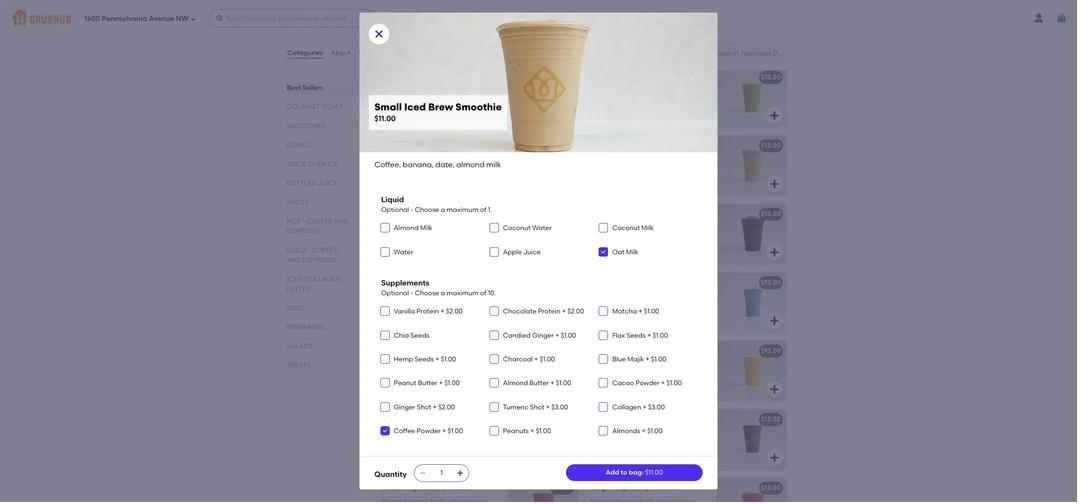 Task type: locate. For each thing, give the bounding box(es) containing it.
flax down almonds
[[612, 439, 624, 447]]

choose
[[415, 206, 439, 214], [415, 290, 439, 297]]

1 algae), from the left
[[416, 302, 438, 310]]

butter up 'tumeric shot + $3.00'
[[529, 380, 549, 388]]

espresso up collagen
[[303, 256, 336, 264]]

blueberry, for small superfruit smoothie image
[[465, 224, 496, 232]]

shot down peanut butter + $1.00
[[417, 404, 431, 411]]

vanilla protein + $2.00
[[394, 308, 463, 316]]

1 horizontal spatial blueberry, spinach, pineapple, chia seeds, flax seeds, lime, almond milk
[[591, 429, 702, 447]]

1 cold- from the left
[[382, 233, 398, 241]]

0 horizontal spatial chia
[[479, 429, 492, 437]]

mango, down large orange crush smoothie
[[618, 361, 643, 369]]

smoky chipotle turkey toast image
[[508, 0, 578, 26]]

+ up large orange crush smoothie
[[647, 332, 651, 340]]

banana, for large
[[591, 87, 617, 94]]

1 vertical spatial smoothies
[[287, 122, 325, 130]]

mango, for large green machine smoothie
[[619, 87, 643, 94]]

kale, for large
[[591, 96, 606, 104]]

2 cold- from the left
[[591, 233, 607, 241]]

1 blueberry, from the left
[[382, 429, 413, 437]]

brew
[[428, 101, 453, 113], [417, 142, 433, 150], [627, 144, 643, 152]]

2 apple from the left
[[634, 233, 652, 241]]

mango, for large orange crush smoothie
[[618, 361, 643, 369]]

and inside hot - coffee and espresso
[[334, 218, 348, 226]]

small inside small iced brew smoothie $11.00
[[374, 101, 402, 113]]

maximum inside supplements optional - choose a maximum of 10.
[[447, 290, 479, 297]]

$2.00 down supplements optional - choose a maximum of 10.
[[446, 308, 463, 316]]

agave, for small orange crush smoothie
[[452, 361, 474, 369]]

+ down large orange crush smoothie
[[646, 356, 650, 364]]

smoothies tab
[[287, 121, 352, 131]]

0 horizontal spatial milk
[[420, 224, 432, 232]]

iced collagen lattes tab
[[287, 275, 352, 294]]

blueberry, down collagen on the bottom right of page
[[591, 429, 622, 437]]

1 vertical spatial maximum
[[447, 290, 479, 297]]

small iced brew smoothie
[[382, 142, 465, 150]]

espresso
[[287, 228, 320, 235], [303, 256, 336, 264]]

1.
[[488, 206, 492, 214]]

seeds for flax
[[627, 332, 646, 340]]

lime, right 'majik'
[[644, 361, 659, 369]]

crush
[[427, 348, 446, 355], [637, 348, 656, 355]]

lime for small
[[403, 105, 416, 113]]

1 blueberry, spinach, pineapple, chia seeds, flax seeds, lime, almond milk from the left
[[382, 429, 493, 447]]

0 vertical spatial ginger
[[532, 332, 554, 340]]

2 butter from the left
[[529, 380, 549, 388]]

0 horizontal spatial almond
[[394, 224, 419, 232]]

1 blue from the left
[[471, 292, 485, 300]]

protein right vanilla
[[416, 308, 439, 316]]

10.
[[488, 290, 496, 297]]

0 horizontal spatial protein
[[416, 308, 439, 316]]

1 banana, mango, pineapple, spinach, kale, hemp seed, flax seed, coconut water, lime from the left
[[382, 87, 498, 113]]

svg image inside main navigation navigation
[[216, 14, 223, 22]]

1 choose from the top
[[415, 206, 439, 214]]

acai, for small superfruit smoothie image
[[382, 224, 398, 232]]

+ up candied ginger + $1.00 on the bottom of page
[[562, 308, 566, 316]]

optional inside liquid optional - choose a maximum of 1.
[[381, 206, 409, 214]]

0 horizontal spatial blueberry,
[[465, 224, 496, 232]]

large orange crush smoothie
[[591, 348, 688, 355]]

of for liquid
[[480, 206, 486, 214]]

1 button
[[1056, 10, 1070, 27]]

flax down coffee
[[403, 439, 415, 447]]

1 vertical spatial almond
[[503, 380, 528, 388]]

0 horizontal spatial agave,
[[452, 361, 474, 369]]

1 coconut from the left
[[503, 224, 531, 232]]

pineapple, for small green machine smoothie image
[[436, 87, 470, 94]]

juice down liquid optional - choose a maximum of 1.
[[445, 233, 460, 241]]

3 seed, from the left
[[627, 96, 644, 104]]

coconut up apple
[[503, 224, 531, 232]]

0 horizontal spatial juice
[[445, 233, 460, 241]]

1 horizontal spatial almond
[[503, 380, 528, 388]]

seeds, down coffee powder + $1.00
[[416, 439, 436, 447]]

smoothies inside tab
[[287, 122, 325, 130]]

0 horizontal spatial cold-
[[382, 233, 398, 241]]

0 horizontal spatial kale,
[[382, 96, 397, 104]]

2 coconut from the left
[[612, 224, 640, 232]]

coffee inside hot - coffee and espresso
[[307, 218, 332, 226]]

1 horizontal spatial $3.00
[[648, 404, 665, 411]]

0 vertical spatial espresso
[[287, 228, 320, 235]]

coconut for small green machine smoothie
[[468, 96, 494, 104]]

2 of from the top
[[480, 290, 486, 297]]

2 blueberry, spinach, pineapple, chia seeds, flax seeds, lime, almond milk from the left
[[591, 429, 702, 447]]

svg image inside 1 button
[[1056, 13, 1067, 24]]

mango, down small orange crush smoothie
[[409, 361, 434, 369]]

2 orange from the left
[[611, 348, 635, 355]]

optional for liquid
[[381, 206, 409, 214]]

1 horizontal spatial milk
[[626, 248, 638, 256]]

mango, down small green machine smoothie
[[410, 87, 435, 94]]

2 blueberry, from the left
[[674, 224, 705, 232]]

large
[[591, 73, 609, 81], [591, 144, 609, 152], [591, 348, 609, 355], [591, 485, 609, 493]]

butter right peanut
[[418, 380, 437, 388]]

+ down supplements optional - choose a maximum of 10.
[[441, 308, 444, 316]]

1 apple from the left
[[425, 233, 443, 241]]

juice down "ice"
[[318, 180, 338, 187]]

mango, for small green machine smoothie
[[410, 87, 435, 94]]

0 horizontal spatial orange, mango, lime, agave, almond milk
[[382, 361, 474, 378]]

blueberry, spinach, pineapple, chia seeds, flax seeds, lime, almond milk inside 'button'
[[382, 429, 493, 447]]

banana, for small
[[382, 87, 409, 94]]

1 horizontal spatial banana,
[[591, 87, 617, 94]]

0 horizontal spatial best
[[287, 84, 301, 92]]

1 horizontal spatial ginger
[[532, 332, 554, 340]]

+ right charcoal
[[534, 356, 538, 364]]

a for liquid
[[441, 206, 445, 214]]

$2.00 for vanilla protein + $2.00
[[446, 308, 463, 316]]

majik down supplements
[[382, 302, 399, 310]]

$2.00 up coffee powder + $1.00
[[438, 404, 455, 411]]

pineapple, inside 'button'
[[443, 429, 477, 437]]

smoothies up small green machine smoothie
[[374, 45, 435, 57]]

0 horizontal spatial pineapple, banana, mango, blue majik (sea algae), almond milk
[[382, 292, 485, 310]]

coconut for large green machine smoothie
[[677, 96, 703, 104]]

+
[[441, 308, 444, 316], [562, 308, 566, 316], [638, 308, 642, 316], [555, 332, 559, 340], [647, 332, 651, 340], [435, 356, 439, 364], [534, 356, 538, 364], [646, 356, 650, 364], [439, 380, 443, 388], [550, 380, 554, 388], [661, 380, 665, 388], [433, 404, 437, 411], [546, 404, 550, 411], [643, 404, 647, 411], [442, 427, 446, 435], [530, 427, 534, 435], [642, 427, 646, 435]]

pineapple, down small green machine smoothie
[[436, 87, 470, 94]]

almond for almond butter + $1.00
[[503, 380, 528, 388]]

oat
[[612, 248, 625, 256]]

orange for large
[[611, 348, 635, 355]]

0 horizontal spatial majik
[[382, 302, 399, 310]]

+ for almond butter + $1.00
[[550, 380, 554, 388]]

1 $10.00 from the top
[[552, 73, 572, 81]]

large for large orange crush smoothie
[[591, 348, 609, 355]]

0 horizontal spatial gingerberry
[[401, 485, 440, 493]]

1 green from the left
[[401, 73, 421, 81]]

apple for large superfruit smoothie image
[[634, 233, 652, 241]]

cacao
[[612, 380, 634, 388]]

1 horizontal spatial chia
[[688, 429, 701, 437]]

2 protein from the left
[[538, 308, 560, 316]]

pineapple, for small purple heart smoothie image
[[443, 429, 477, 437]]

1 acai, from the left
[[382, 224, 398, 232]]

lattes
[[287, 285, 310, 293]]

water,
[[382, 105, 401, 113], [591, 105, 610, 113]]

2 optional from the top
[[381, 290, 409, 297]]

2 coconut from the left
[[677, 96, 703, 104]]

gingerberry
[[401, 485, 440, 493], [611, 485, 650, 493]]

gingerberry for small
[[401, 485, 440, 493]]

1 vertical spatial powder
[[417, 427, 441, 435]]

1 horizontal spatial juice
[[654, 233, 669, 241]]

1 horizontal spatial pineapple, banana, mango, blue majik (sea algae), almond milk
[[591, 292, 694, 310]]

1 seeds, from the left
[[382, 439, 402, 447]]

smoothie for small blue mystique smoothie
[[447, 279, 478, 287]]

bottled
[[287, 180, 316, 187]]

blueberry, spinach, pineapple, chia seeds, flax seeds, lime, almond milk for large purple heart smoothie "image"
[[591, 429, 702, 447]]

0 horizontal spatial $3.00
[[551, 404, 568, 411]]

a right superfruit
[[441, 206, 445, 214]]

banana, mango, pineapple, spinach, kale, hemp seed, flax seed, coconut water, lime down small green machine smoothie
[[382, 87, 498, 113]]

2 banana, mango, pineapple, spinach, kale, hemp seed, flax seed, coconut water, lime from the left
[[591, 87, 707, 113]]

blue
[[401, 279, 415, 287], [612, 356, 626, 364]]

1 orange, mango, lime, agave, almond milk from the left
[[382, 361, 474, 378]]

pressed up oat
[[607, 233, 632, 241]]

1 horizontal spatial crush
[[637, 348, 656, 355]]

blue left 'majik'
[[612, 356, 626, 364]]

+ down blue majik + $1.00
[[661, 380, 665, 388]]

banana, mango, pineapple, spinach, kale, hemp seed, flax seed, coconut water, lime
[[382, 87, 498, 113], [591, 87, 707, 113]]

pineapple, banana, mango, blue majik (sea algae), almond milk down mystique
[[382, 292, 485, 310]]

0 horizontal spatial blue
[[401, 279, 415, 287]]

acai, down liquid
[[382, 224, 398, 232]]

1 horizontal spatial butter
[[529, 380, 549, 388]]

2 water, from the left
[[591, 105, 610, 113]]

gourmet toast tab
[[287, 102, 352, 112]]

smoothie inside small iced brew smoothie $11.00
[[455, 101, 502, 113]]

banana, mango, pineapple, spinach, kale, hemp seed, flax seed, coconut water, lime for small
[[382, 87, 498, 113]]

0 horizontal spatial blue
[[471, 292, 485, 300]]

categories button
[[287, 36, 323, 70]]

2 juice from the left
[[654, 233, 669, 241]]

large for large gingerberry smoothie
[[591, 485, 609, 493]]

best inside tab
[[287, 84, 301, 92]]

1 water, from the left
[[382, 105, 401, 113]]

0 horizontal spatial machine
[[422, 73, 450, 81]]

1600 pennsylvania avenue nw
[[84, 14, 189, 23]]

small orange crush smoothie image
[[508, 341, 578, 402]]

about
[[331, 49, 351, 57]]

acai,
[[382, 224, 398, 232], [591, 224, 607, 232]]

orange, mango, lime, agave, almond milk up peanut butter + $1.00
[[382, 361, 474, 378]]

1 horizontal spatial coconut
[[612, 224, 640, 232]]

2 $10.00 from the top
[[552, 142, 572, 150]]

best for best sellers
[[287, 84, 301, 92]]

strawberry, for large superfruit smoothie image
[[608, 224, 644, 232]]

1 coconut from the left
[[468, 96, 494, 104]]

1 horizontal spatial gingerberry
[[611, 485, 650, 493]]

cold-
[[382, 233, 398, 241], [591, 233, 607, 241]]

water, for small
[[382, 105, 401, 113]]

blueberry, down ginger shot + $2.00
[[382, 429, 413, 437]]

0 horizontal spatial shot
[[417, 404, 431, 411]]

1 large from the top
[[591, 73, 609, 81]]

blueberry, spinach, pineapple, chia seeds, flax seeds, lime, almond milk for small purple heart smoothie image
[[382, 429, 493, 447]]

strawberry, down superfruit
[[400, 224, 435, 232]]

1 banana, from the left
[[382, 87, 409, 94]]

3 $13.00 from the top
[[761, 210, 781, 218]]

0 horizontal spatial powder
[[417, 427, 441, 435]]

+ right almonds
[[642, 427, 646, 435]]

(sea up flax
[[609, 302, 623, 310]]

bowls tab
[[287, 140, 352, 150]]

almond milk
[[394, 224, 432, 232]]

1 (sea from the left
[[401, 302, 414, 310]]

1 orange from the left
[[401, 348, 426, 355]]

small green machine smoothie
[[382, 73, 482, 81]]

chia seeds
[[394, 332, 430, 340]]

2 lime from the left
[[612, 105, 625, 113]]

0 vertical spatial smoothies
[[374, 45, 435, 57]]

pineapple, banana, mango, blue majik (sea algae), almond milk up flax seeds + $1.00
[[591, 292, 694, 310]]

large superfruit smoothie image
[[717, 204, 787, 265]]

1 horizontal spatial shot
[[530, 404, 544, 411]]

1 chia from the left
[[479, 429, 492, 437]]

1 vertical spatial and
[[287, 256, 301, 264]]

seeds
[[410, 332, 430, 340], [627, 332, 646, 340], [415, 356, 434, 364]]

2 crush from the left
[[637, 348, 656, 355]]

1 juice from the left
[[445, 233, 460, 241]]

iced down small green machine smoothie
[[404, 101, 426, 113]]

chia
[[479, 429, 492, 437], [688, 429, 701, 437]]

quantity
[[374, 471, 407, 480]]

0 horizontal spatial lime
[[403, 105, 416, 113]]

and inside cold - coffee and espresso
[[287, 256, 301, 264]]

1 horizontal spatial blue
[[612, 356, 626, 364]]

0 horizontal spatial coconut
[[468, 96, 494, 104]]

0 horizontal spatial pressed
[[398, 233, 423, 241]]

ginger
[[532, 332, 554, 340], [394, 404, 415, 411]]

1 horizontal spatial pressed
[[607, 233, 632, 241]]

optional inside supplements optional - choose a maximum of 10.
[[381, 290, 409, 297]]

banana, down large green machine smoothie
[[591, 87, 617, 94]]

water down almond milk
[[394, 248, 413, 256]]

orange for small
[[401, 348, 426, 355]]

butter
[[418, 380, 437, 388], [529, 380, 549, 388]]

a inside liquid optional - choose a maximum of 1.
[[441, 206, 445, 214]]

2 kale, from the left
[[591, 96, 606, 104]]

0 vertical spatial juice
[[287, 160, 307, 168]]

$13.00 for large gingerberry smoothie image
[[761, 485, 781, 493]]

2 pineapple, from the left
[[591, 292, 624, 300]]

7 $13.00 from the top
[[761, 485, 781, 493]]

large orange crush smoothie image
[[717, 341, 787, 402]]

smoothie for small iced brew smoothie
[[435, 142, 465, 150]]

large purple heart smoothie image
[[717, 410, 787, 471]]

1 pressed from the left
[[398, 233, 423, 241]]

- inside liquid optional - choose a maximum of 1.
[[410, 206, 413, 214]]

1 horizontal spatial blue
[[680, 292, 694, 300]]

1 horizontal spatial water
[[532, 224, 552, 232]]

milk for oat milk
[[626, 248, 638, 256]]

of inside supplements optional - choose a maximum of 10.
[[480, 290, 486, 297]]

1 gingerberry from the left
[[401, 485, 440, 493]]

0 horizontal spatial crush
[[427, 348, 446, 355]]

best
[[287, 84, 301, 92], [596, 133, 608, 139]]

chia for small purple heart smoothie image
[[479, 429, 492, 437]]

maximum left the 10.
[[447, 290, 479, 297]]

flax
[[437, 96, 448, 104], [646, 96, 657, 104], [403, 439, 415, 447], [612, 439, 624, 447]]

smoothies
[[374, 45, 435, 57], [287, 122, 325, 130]]

crush up blue majik + $1.00
[[637, 348, 656, 355]]

2 chia from the left
[[688, 429, 701, 437]]

majik left "matcha"
[[591, 302, 608, 310]]

2 gingerberry from the left
[[611, 485, 650, 493]]

espresso inside cold - coffee and espresso
[[303, 256, 336, 264]]

powder right coffee
[[417, 427, 441, 435]]

1 horizontal spatial machine
[[632, 73, 660, 81]]

seeds down small orange crush smoothie
[[415, 356, 434, 364]]

1 vertical spatial optional
[[381, 290, 409, 297]]

blueberry, spinach, pineapple, chia seeds, flax seeds, lime, almond milk down ginger shot + $2.00
[[382, 429, 493, 447]]

bottled juice tab
[[287, 179, 352, 188]]

2 choose from the top
[[415, 290, 439, 297]]

1 horizontal spatial powder
[[636, 380, 660, 388]]

choose inside supplements optional - choose a maximum of 10.
[[415, 290, 439, 297]]

1 agave, from the left
[[452, 361, 474, 369]]

pressed
[[398, 233, 423, 241], [607, 233, 632, 241]]

+ for blue majik + $1.00
[[646, 356, 650, 364]]

optional down liquid
[[381, 206, 409, 214]]

1 vertical spatial espresso
[[303, 256, 336, 264]]

2 hemp from the left
[[607, 96, 626, 104]]

powder right the cacao
[[636, 380, 660, 388]]

1 horizontal spatial best
[[596, 133, 608, 139]]

sides
[[287, 304, 305, 312]]

apple for small superfruit smoothie image
[[425, 233, 443, 241]]

ginger down chocolate protein + $2.00
[[532, 332, 554, 340]]

$10.00
[[552, 73, 572, 81], [552, 142, 572, 150], [552, 485, 572, 493]]

coconut water
[[503, 224, 552, 232]]

1 kale, from the left
[[382, 96, 397, 104]]

coffee inside cold - coffee and espresso
[[312, 247, 337, 255]]

juice for large superfruit smoothie image
[[654, 233, 669, 241]]

pineapple, down supplements
[[382, 292, 416, 300]]

2 machine from the left
[[632, 73, 660, 81]]

blueberry, for large purple heart smoothie "image"
[[591, 429, 622, 437]]

1 vertical spatial blue
[[612, 356, 626, 364]]

machine for small
[[422, 73, 450, 81]]

0 horizontal spatial smoothies
[[287, 122, 325, 130]]

shot for ginger shot
[[417, 404, 431, 411]]

categories
[[287, 49, 323, 57]]

mango, for small orange crush smoothie
[[409, 361, 434, 369]]

strawberry, up 'oat milk'
[[608, 224, 644, 232]]

oat milk
[[612, 248, 638, 256]]

juice
[[523, 248, 541, 256]]

0 vertical spatial a
[[441, 206, 445, 214]]

hot - coffee and espresso tab
[[287, 217, 352, 236]]

espresso for hot
[[287, 228, 320, 235]]

seeds, up "add"
[[591, 439, 611, 447]]

0 horizontal spatial pineapple,
[[382, 292, 416, 300]]

3 large from the top
[[591, 348, 609, 355]]

a down mystique
[[441, 290, 445, 297]]

0 horizontal spatial coconut
[[503, 224, 531, 232]]

blueberry, for large superfruit smoothie image
[[674, 224, 705, 232]]

3 $10.00 from the top
[[552, 485, 572, 493]]

orange up hemp on the left bottom of page
[[401, 348, 426, 355]]

2 green from the left
[[611, 73, 631, 81]]

5 $13.00 from the top
[[761, 348, 781, 355]]

1 machine from the left
[[422, 73, 450, 81]]

1 vertical spatial of
[[480, 290, 486, 297]]

2 $3.00 from the left
[[648, 404, 665, 411]]

strawberry,
[[400, 224, 435, 232], [608, 224, 644, 232]]

mango, up matcha + $1.00
[[654, 292, 679, 300]]

superfruit
[[401, 210, 433, 218]]

agave, up cacao powder + $1.00
[[661, 361, 683, 369]]

0 horizontal spatial and
[[287, 256, 301, 264]]

lime for large
[[612, 105, 625, 113]]

0 horizontal spatial blueberry, spinach, pineapple, chia seeds, flax seeds, lime, almond milk
[[382, 429, 493, 447]]

1 horizontal spatial apple
[[634, 233, 652, 241]]

large for large green machine smoothie
[[591, 73, 609, 81]]

0 vertical spatial of
[[480, 206, 486, 214]]

to
[[621, 469, 627, 477]]

0 horizontal spatial banana,
[[382, 87, 409, 94]]

almond for almond milk
[[394, 224, 419, 232]]

1 hemp from the left
[[398, 96, 417, 104]]

chia inside blueberry, spinach, pineapple, chia seeds, flax seeds, lime, almond milk 'button'
[[479, 429, 492, 437]]

2 blueberry, from the left
[[591, 429, 622, 437]]

+ down ginger shot + $2.00
[[442, 427, 446, 435]]

1 lime from the left
[[403, 105, 416, 113]]

maximum inside liquid optional - choose a maximum of 1.
[[447, 206, 479, 214]]

1 strawberry, from the left
[[400, 224, 435, 232]]

4 large from the top
[[591, 485, 609, 493]]

2 strawberry, from the left
[[608, 224, 644, 232]]

1 horizontal spatial orange, mango, lime, agave, almond milk
[[591, 361, 683, 378]]

2 pressed from the left
[[607, 233, 632, 241]]

1 horizontal spatial lime
[[612, 105, 625, 113]]

$2.00 for ginger shot + $2.00
[[438, 404, 455, 411]]

plain image
[[717, 0, 787, 26]]

butter for peanut butter
[[418, 380, 437, 388]]

ginger up coffee
[[394, 404, 415, 411]]

optional for supplements
[[381, 290, 409, 297]]

small for small iced brew smoothie
[[382, 142, 400, 150]]

small for small iced brew smoothie $11.00
[[374, 101, 402, 113]]

lime up small iced brew smoothie
[[403, 105, 416, 113]]

1 shot from the left
[[417, 404, 431, 411]]

small orange crush smoothie
[[382, 348, 478, 355]]

1 horizontal spatial protein
[[538, 308, 560, 316]]

blueberry,
[[382, 429, 413, 437], [591, 429, 622, 437]]

blueberry,
[[465, 224, 496, 232], [674, 224, 705, 232]]

1 horizontal spatial blueberry,
[[591, 429, 622, 437]]

brew for large iced brew smoothie
[[627, 144, 643, 152]]

1 vertical spatial choose
[[415, 290, 439, 297]]

small blue mystique smoothie image
[[508, 273, 578, 334]]

chia for large purple heart smoothie "image"
[[688, 429, 701, 437]]

candied
[[503, 332, 531, 340]]

+ down chocolate protein + $2.00
[[555, 332, 559, 340]]

1 horizontal spatial banana, mango, pineapple, spinach, kale, hemp seed, flax seed, coconut water, lime
[[591, 87, 707, 113]]

pressed for small superfruit smoothie image
[[398, 233, 423, 241]]

agave, down small orange crush smoothie
[[452, 361, 474, 369]]

1 maximum from the top
[[447, 206, 479, 214]]

orange, up peanut
[[382, 361, 408, 369]]

Search Toastique Dupont Circle search field
[[716, 49, 787, 58]]

water up juice
[[532, 224, 552, 232]]

svg image
[[560, 8, 571, 19], [216, 14, 223, 22], [373, 28, 385, 40], [560, 110, 571, 121], [769, 179, 780, 190], [601, 225, 606, 231], [382, 249, 388, 255], [601, 249, 606, 255], [382, 309, 388, 314], [491, 309, 497, 314], [601, 309, 606, 314], [491, 333, 497, 338], [601, 333, 606, 338], [382, 357, 388, 362], [491, 357, 497, 362], [601, 357, 606, 362], [491, 381, 497, 386], [382, 404, 388, 410], [601, 404, 606, 410], [382, 428, 388, 434], [491, 428, 497, 434], [560, 453, 571, 464], [769, 453, 780, 464], [457, 470, 464, 477]]

+ for hemp seeds + $1.00
[[435, 356, 439, 364]]

choose down small blue mystique smoothie
[[415, 290, 439, 297]]

0 horizontal spatial blueberry,
[[382, 429, 413, 437]]

acai, strawberry, banana, blueberry, cold-pressed apple juice up 'oat milk'
[[591, 224, 705, 241]]

1 horizontal spatial orange
[[611, 348, 635, 355]]

majik
[[382, 302, 399, 310], [591, 302, 608, 310]]

of inside liquid optional - choose a maximum of 1.
[[480, 206, 486, 214]]

coffee down 'hot - coffee and espresso' "tab"
[[312, 247, 337, 255]]

orange up 'majik'
[[611, 348, 635, 355]]

seeds up large orange crush smoothie
[[627, 332, 646, 340]]

powder
[[636, 380, 660, 388], [417, 427, 441, 435]]

-
[[410, 206, 413, 214], [302, 218, 305, 226], [307, 247, 310, 255], [410, 290, 413, 297]]

- up almond milk
[[410, 206, 413, 214]]

pineapple, up "matcha"
[[591, 292, 624, 300]]

+ down small orange crush smoothie
[[435, 356, 439, 364]]

water
[[532, 224, 552, 232], [394, 248, 413, 256]]

protein for vanilla protein
[[416, 308, 439, 316]]

maximum left 1.
[[447, 206, 479, 214]]

2 acai, strawberry, banana, blueberry, cold-pressed apple juice from the left
[[591, 224, 705, 241]]

2 banana, from the left
[[591, 87, 617, 94]]

$11.00
[[374, 114, 396, 123], [645, 469, 663, 477]]

maximum for supplements
[[447, 290, 479, 297]]

coffee,
[[382, 155, 405, 163], [374, 160, 401, 169]]

shot for tumeric shot
[[530, 404, 544, 411]]

1 vertical spatial ginger
[[394, 404, 415, 411]]

supplements optional - choose a maximum of 10.
[[381, 279, 496, 297]]

1 horizontal spatial (sea
[[609, 302, 623, 310]]

brew inside small iced brew smoothie $11.00
[[428, 101, 453, 113]]

choose for liquid
[[415, 206, 439, 214]]

1 horizontal spatial agave,
[[661, 361, 683, 369]]

gingerberry down add to bag: $11.00
[[611, 485, 650, 493]]

banana,
[[407, 155, 433, 163], [403, 160, 434, 169], [436, 224, 463, 232], [645, 224, 672, 232], [417, 292, 444, 300], [626, 292, 653, 300]]

0 horizontal spatial ginger
[[394, 404, 415, 411]]

+ right collagen on the bottom right of page
[[643, 404, 647, 411]]

best left seller
[[596, 133, 608, 139]]

protein for chocolate protein
[[538, 308, 560, 316]]

$3.00 down almond butter + $1.00
[[551, 404, 568, 411]]

0 vertical spatial coffee
[[307, 218, 332, 226]]

blue
[[471, 292, 485, 300], [680, 292, 694, 300]]

$3.00
[[551, 404, 568, 411], [648, 404, 665, 411]]

2 large from the top
[[591, 144, 609, 152]]

algae), down supplements optional - choose a maximum of 10.
[[416, 302, 438, 310]]

a inside supplements optional - choose a maximum of 10.
[[441, 290, 445, 297]]

1 acai, strawberry, banana, blueberry, cold-pressed apple juice from the left
[[382, 224, 496, 241]]

small purple heart smoothie image
[[508, 410, 578, 471]]

1 optional from the top
[[381, 206, 409, 214]]

choose for supplements
[[415, 290, 439, 297]]

chia
[[394, 332, 409, 340]]

banana, down small green machine smoothie
[[382, 87, 409, 94]]

pineapple, down large green machine smoothie
[[645, 87, 679, 94]]

1 horizontal spatial acai, strawberry, banana, blueberry, cold-pressed apple juice
[[591, 224, 705, 241]]

ginger shot + $2.00
[[394, 404, 455, 411]]

2 maximum from the top
[[447, 290, 479, 297]]

milk inside 'button'
[[480, 439, 493, 447]]

seeds for hemp
[[415, 356, 434, 364]]

small for small blue mystique smoothie
[[382, 279, 400, 287]]

1 horizontal spatial kale,
[[591, 96, 606, 104]]

- inside cold - coffee and espresso
[[307, 247, 310, 255]]

$2.00
[[446, 308, 463, 316], [567, 308, 584, 316], [438, 404, 455, 411]]

iced
[[404, 101, 426, 113], [401, 142, 415, 150], [611, 144, 625, 152]]

blueberry, spinach, pineapple, chia seeds, flax seeds, lime, almond milk
[[382, 429, 493, 447], [591, 429, 702, 447]]

1 horizontal spatial water,
[[591, 105, 610, 113]]

1 horizontal spatial blueberry,
[[674, 224, 705, 232]]

coffee down shots tab
[[307, 218, 332, 226]]

+ for ginger shot + $2.00
[[433, 404, 437, 411]]

protein up candied ginger + $1.00 on the bottom of page
[[538, 308, 560, 316]]

4 $13.00 from the top
[[761, 279, 781, 287]]

espresso inside hot - coffee and espresso
[[287, 228, 320, 235]]

0 horizontal spatial (sea
[[401, 302, 414, 310]]

1 of from the top
[[480, 206, 486, 214]]

0 horizontal spatial water,
[[382, 105, 401, 113]]

1 orange, from the left
[[382, 361, 408, 369]]

1 $13.00 from the top
[[761, 73, 781, 81]]

banana, mango, pineapple, spinach, kale, hemp seed, flax seed, coconut water, lime down large green machine smoothie
[[591, 87, 707, 113]]

pineapple,
[[382, 292, 416, 300], [591, 292, 624, 300]]

espresso down hot
[[287, 228, 320, 235]]

0 vertical spatial powder
[[636, 380, 660, 388]]

majik
[[627, 356, 644, 364]]

1 vertical spatial $11.00
[[645, 469, 663, 477]]

algae), up flax seeds + $1.00
[[625, 302, 647, 310]]

0 vertical spatial almond
[[394, 224, 419, 232]]

1 vertical spatial $10.00
[[552, 142, 572, 150]]

iced down small iced brew smoothie $11.00
[[401, 142, 415, 150]]

0 horizontal spatial hemp
[[398, 96, 417, 104]]

collagen
[[304, 276, 341, 283]]

strawberry, for small superfruit smoothie image
[[400, 224, 435, 232]]

small gingerberry smoothie image
[[508, 479, 578, 503]]

blueberry, inside 'button'
[[382, 429, 413, 437]]

green
[[401, 73, 421, 81], [611, 73, 631, 81]]

smoothies down gourmet
[[287, 122, 325, 130]]

0 horizontal spatial banana, mango, pineapple, spinach, kale, hemp seed, flax seed, coconut water, lime
[[382, 87, 498, 113]]

1 horizontal spatial hemp
[[607, 96, 626, 104]]

1 a from the top
[[441, 206, 445, 214]]

hemp down small green machine smoothie
[[398, 96, 417, 104]]

2 shot from the left
[[530, 404, 544, 411]]

almond down superfruit
[[394, 224, 419, 232]]

green for large
[[611, 73, 631, 81]]

1 butter from the left
[[418, 380, 437, 388]]

+ down almond butter + $1.00
[[546, 404, 550, 411]]

1 blueberry, from the left
[[465, 224, 496, 232]]

0 horizontal spatial orange,
[[382, 361, 408, 369]]

choose inside liquid optional - choose a maximum of 1.
[[415, 206, 439, 214]]

iced inside small iced brew smoothie $11.00
[[404, 101, 426, 113]]

shot right tumeric
[[530, 404, 544, 411]]

2 acai, from the left
[[591, 224, 607, 232]]

juice over ice
[[287, 160, 338, 168]]

peanuts + $1.00
[[503, 427, 551, 435]]

svg image
[[1056, 13, 1067, 24], [191, 16, 196, 22], [769, 110, 780, 121], [382, 225, 388, 231], [769, 247, 780, 258], [491, 249, 497, 255], [560, 316, 571, 327], [769, 316, 780, 327], [382, 333, 388, 338], [382, 381, 388, 386], [601, 381, 606, 386], [560, 384, 571, 396], [769, 384, 780, 396], [491, 404, 497, 410], [601, 428, 606, 434], [419, 470, 427, 477]]

0 vertical spatial $10.00
[[552, 73, 572, 81]]

1 horizontal spatial acai,
[[591, 224, 607, 232]]

seeds,
[[382, 439, 402, 447], [416, 439, 436, 447], [591, 439, 611, 447], [625, 439, 645, 447]]

orange, mango, lime, agave, almond milk
[[382, 361, 474, 378], [591, 361, 683, 378]]

2 a from the top
[[441, 290, 445, 297]]

1 horizontal spatial majik
[[591, 302, 608, 310]]

1 crush from the left
[[427, 348, 446, 355]]

iced for small iced brew smoothie $11.00
[[404, 101, 426, 113]]

powder for coffee powder
[[417, 427, 441, 435]]

acai, strawberry, banana, blueberry, cold-pressed apple juice
[[382, 224, 496, 241], [591, 224, 705, 241]]

2 orange, from the left
[[591, 361, 617, 369]]

of
[[480, 206, 486, 214], [480, 290, 486, 297]]

2 orange, mango, lime, agave, almond milk from the left
[[591, 361, 683, 378]]

- down supplements
[[410, 290, 413, 297]]

blueberry, for small purple heart smoothie image
[[382, 429, 413, 437]]



Task type: describe. For each thing, give the bounding box(es) containing it.
cold
[[287, 247, 306, 255]]

green for small
[[401, 73, 421, 81]]

coconut for coconut water
[[503, 224, 531, 232]]

large iced brew smoothie
[[591, 144, 675, 152]]

2 $13.00 from the top
[[761, 142, 781, 150]]

2 pineapple, banana, mango, blue majik (sea algae), almond milk from the left
[[591, 292, 694, 310]]

kale, for small
[[382, 96, 397, 104]]

banana, mango, pineapple, spinach, kale, hemp seed, flax seed, coconut water, lime for large
[[591, 87, 707, 113]]

3 seeds, from the left
[[591, 439, 611, 447]]

coffee for cold
[[312, 247, 337, 255]]

pressed for large superfruit smoothie image
[[607, 233, 632, 241]]

$13.00 for large purple heart smoothie "image"
[[761, 416, 781, 424]]

large for large iced brew smoothie
[[591, 144, 609, 152]]

small iced brew smoothie $11.00
[[374, 101, 502, 123]]

almonds + $1.00
[[612, 427, 663, 435]]

cacao powder + $1.00
[[612, 380, 682, 388]]

orange, for large
[[591, 361, 617, 369]]

milk for coconut milk
[[642, 224, 654, 232]]

$10.00 for banana, mango, pineapple, spinach, kale, hemp seed, flax seed, coconut water, lime
[[552, 73, 572, 81]]

best sellers tab
[[287, 83, 352, 93]]

+ for cacao powder + $1.00
[[661, 380, 665, 388]]

espresso for cold
[[303, 256, 336, 264]]

flax down large green machine smoothie
[[646, 96, 657, 104]]

add
[[606, 469, 619, 477]]

2 seeds, from the left
[[416, 439, 436, 447]]

hot - coffee and espresso
[[287, 218, 348, 235]]

flax inside 'button'
[[403, 439, 415, 447]]

large gingerberry smoothie image
[[717, 479, 787, 503]]

sellers
[[302, 84, 323, 92]]

peanut
[[394, 380, 416, 388]]

large blue mystique smoothie image
[[717, 273, 787, 334]]

flax
[[612, 332, 625, 340]]

smoothie for small green machine smoothie
[[452, 73, 482, 81]]

main navigation navigation
[[0, 0, 1077, 36]]

pennsylvania
[[102, 14, 147, 23]]

4 seed, from the left
[[658, 96, 675, 104]]

acai, for large superfruit smoothie image
[[591, 224, 607, 232]]

hemp
[[394, 356, 413, 364]]

milk for almond milk
[[420, 224, 432, 232]]

juice over ice tab
[[287, 159, 352, 169]]

coffee, down small iced brew smoothie
[[382, 155, 405, 163]]

orange, mango, lime, agave, almond milk for large
[[591, 361, 683, 378]]

toast
[[322, 103, 343, 111]]

lime, down almonds + $1.00
[[647, 439, 662, 447]]

large gingerberry smoothie
[[591, 485, 682, 493]]

0 vertical spatial blue
[[401, 279, 415, 287]]

orange, mango, lime, agave, almond milk for small
[[382, 361, 474, 378]]

iced for large iced brew smoothie
[[611, 144, 625, 152]]

blueberry, spinach, pineapple, chia seeds, flax seeds, lime, almond milk button
[[376, 410, 578, 471]]

$2.00 for chocolate protein + $2.00
[[567, 308, 584, 316]]

small superfruit smoothie image
[[508, 204, 578, 265]]

bag:
[[629, 469, 644, 477]]

acai, strawberry, banana, blueberry, cold-pressed apple juice for small superfruit smoothie image
[[382, 224, 496, 241]]

apple juice
[[503, 248, 541, 256]]

1 seed, from the left
[[418, 96, 435, 104]]

hot
[[287, 218, 301, 226]]

- inside hot - coffee and espresso
[[302, 218, 305, 226]]

spinach, inside 'button'
[[415, 429, 442, 437]]

+ right peanuts
[[530, 427, 534, 435]]

lime, down small orange crush smoothie
[[435, 361, 450, 369]]

apple
[[503, 248, 522, 256]]

hemp seeds + $1.00
[[394, 356, 456, 364]]

maximum for liquid
[[447, 206, 479, 214]]

small iced brew smoothie image
[[508, 136, 578, 196]]

small for small orange crush smoothie
[[382, 348, 400, 355]]

smoothie for small orange crush smoothie
[[448, 348, 478, 355]]

juice inside tab
[[318, 180, 338, 187]]

charcoal + $1.00
[[503, 356, 555, 364]]

1 $3.00 from the left
[[551, 404, 568, 411]]

chocolate
[[503, 308, 536, 316]]

liquid
[[381, 196, 404, 204]]

crush for large
[[637, 348, 656, 355]]

and for hot - coffee and espresso
[[334, 218, 348, 226]]

$11.00 inside small iced brew smoothie $11.00
[[374, 114, 396, 123]]

butter for almond butter
[[529, 380, 549, 388]]

coffee powder + $1.00
[[394, 427, 463, 435]]

large green machine smoothie image
[[717, 67, 787, 128]]

collagen
[[612, 404, 641, 411]]

smoothie for large iced brew smoothie
[[644, 144, 675, 152]]

avenue
[[149, 14, 174, 23]]

2 blue from the left
[[680, 292, 694, 300]]

beverages
[[287, 324, 325, 332]]

gourmet toast
[[287, 103, 343, 111]]

blue majik + $1.00
[[612, 356, 666, 364]]

beverages tab
[[287, 323, 352, 332]]

1600
[[84, 14, 100, 23]]

pineapple, for large purple heart smoothie "image"
[[652, 429, 686, 437]]

add to bag: $11.00
[[606, 469, 663, 477]]

bottled juice
[[287, 180, 338, 187]]

small superfruit smoothie
[[382, 210, 465, 218]]

almonds
[[612, 427, 640, 435]]

coconut milk
[[612, 224, 654, 232]]

1 horizontal spatial $11.00
[[645, 469, 663, 477]]

0 horizontal spatial water
[[394, 248, 413, 256]]

1 majik from the left
[[382, 302, 399, 310]]

reviews
[[359, 49, 385, 57]]

small gingerberry smoothie
[[382, 485, 472, 493]]

of for supplements
[[480, 290, 486, 297]]

mystique
[[417, 279, 446, 287]]

iced
[[287, 276, 302, 283]]

iced for small iced brew smoothie
[[401, 142, 415, 150]]

pineapple, for the large green machine smoothie image
[[645, 87, 679, 94]]

treats
[[287, 362, 311, 370]]

$13.00 for the large orange crush smoothie image
[[761, 348, 781, 355]]

machine for large
[[632, 73, 660, 81]]

and for cold - coffee and espresso
[[287, 256, 301, 264]]

- inside supplements optional - choose a maximum of 10.
[[410, 290, 413, 297]]

acai, strawberry, banana, blueberry, cold-pressed apple juice for large superfruit smoothie image
[[591, 224, 705, 241]]

$13.00 for the large green machine smoothie image
[[761, 73, 781, 81]]

reviews button
[[358, 36, 385, 70]]

about button
[[330, 36, 351, 70]]

4 seeds, from the left
[[625, 439, 645, 447]]

mango, down mystique
[[445, 292, 470, 300]]

gourmet
[[287, 103, 320, 111]]

powder for cacao powder
[[636, 380, 660, 388]]

liquid optional - choose a maximum of 1.
[[381, 196, 492, 214]]

peanut butter + $1.00
[[394, 380, 460, 388]]

nw
[[176, 14, 189, 23]]

1
[[1067, 14, 1070, 22]]

small for small gingerberry smoothie
[[382, 485, 400, 493]]

over
[[308, 160, 326, 168]]

2 algae), from the left
[[625, 302, 647, 310]]

+ for coffee powder + $1.00
[[442, 427, 446, 435]]

coffee
[[394, 427, 415, 435]]

hemp for small
[[398, 96, 417, 104]]

juice for small superfruit smoothie image
[[445, 233, 460, 241]]

salads
[[287, 343, 312, 351]]

supplements
[[381, 279, 429, 288]]

+ for vanilla protein + $2.00
[[441, 308, 444, 316]]

$13.00 for large superfruit smoothie image
[[761, 210, 781, 218]]

charcoal
[[503, 356, 533, 364]]

+ for tumeric shot + $3.00
[[546, 404, 550, 411]]

salads tab
[[287, 342, 352, 352]]

flax seeds + $1.00
[[612, 332, 668, 340]]

cold- for large superfruit smoothie image
[[591, 233, 607, 241]]

best seller
[[596, 133, 625, 139]]

shots
[[287, 199, 309, 207]]

coffee, up liquid
[[374, 160, 401, 169]]

seller
[[610, 133, 625, 139]]

2 (sea from the left
[[609, 302, 623, 310]]

2 seed, from the left
[[450, 96, 466, 104]]

matcha + $1.00
[[612, 308, 659, 316]]

+ for peanut butter + $1.00
[[439, 380, 443, 388]]

large iced brew smoothie image
[[717, 136, 787, 196]]

almond inside 'button'
[[454, 439, 479, 447]]

juice inside 'tab'
[[287, 160, 307, 168]]

1 horizontal spatial smoothies
[[374, 45, 435, 57]]

cold - coffee and espresso tab
[[287, 246, 352, 265]]

ice
[[327, 160, 338, 168]]

coffee for hot
[[307, 218, 332, 226]]

sides tab
[[287, 304, 352, 313]]

$10.00 for coffee, banana, date, almond milk
[[552, 142, 572, 150]]

agave, for large orange crush smoothie
[[661, 361, 683, 369]]

+ for flax seeds + $1.00
[[647, 332, 651, 340]]

$13.00 for large blue mystique smoothie image
[[761, 279, 781, 287]]

1 pineapple, banana, mango, blue majik (sea algae), almond milk from the left
[[382, 292, 485, 310]]

shots tab
[[287, 198, 352, 207]]

lime, inside 'button'
[[438, 439, 453, 447]]

+ for chocolate protein + $2.00
[[562, 308, 566, 316]]

2 majik from the left
[[591, 302, 608, 310]]

iced collagen lattes
[[287, 276, 341, 293]]

small green machine smoothie image
[[508, 67, 578, 128]]

almond butter + $1.00
[[503, 380, 571, 388]]

flax down small green machine smoothie
[[437, 96, 448, 104]]

brew for small iced brew smoothie
[[417, 142, 433, 150]]

smoothie for small iced brew smoothie $11.00
[[455, 101, 502, 113]]

candied ginger + $1.00
[[503, 332, 576, 340]]

vanilla
[[394, 308, 415, 316]]

bowls
[[287, 141, 310, 149]]

cold - coffee and espresso
[[287, 247, 337, 264]]

0 vertical spatial water
[[532, 224, 552, 232]]

large green machine smoothie
[[591, 73, 692, 81]]

best for best seller
[[596, 133, 608, 139]]

Input item quantity number field
[[431, 465, 452, 482]]

smoothie for large orange crush smoothie
[[657, 348, 688, 355]]

hemp for large
[[607, 96, 626, 104]]

treats tab
[[287, 361, 352, 371]]

brew for small iced brew smoothie $11.00
[[428, 101, 453, 113]]

seeds for chia
[[410, 332, 430, 340]]

best sellers
[[287, 84, 323, 92]]

water, for large
[[591, 105, 610, 113]]

1 pineapple, from the left
[[382, 292, 416, 300]]

+ right "matcha"
[[638, 308, 642, 316]]

small blue mystique smoothie
[[382, 279, 478, 287]]

peanuts
[[503, 427, 529, 435]]

collagen + $3.00
[[612, 404, 665, 411]]

search icon image
[[702, 48, 713, 59]]

matcha
[[612, 308, 637, 316]]



Task type: vqa. For each thing, say whether or not it's contained in the screenshot.
milk inside the button
yes



